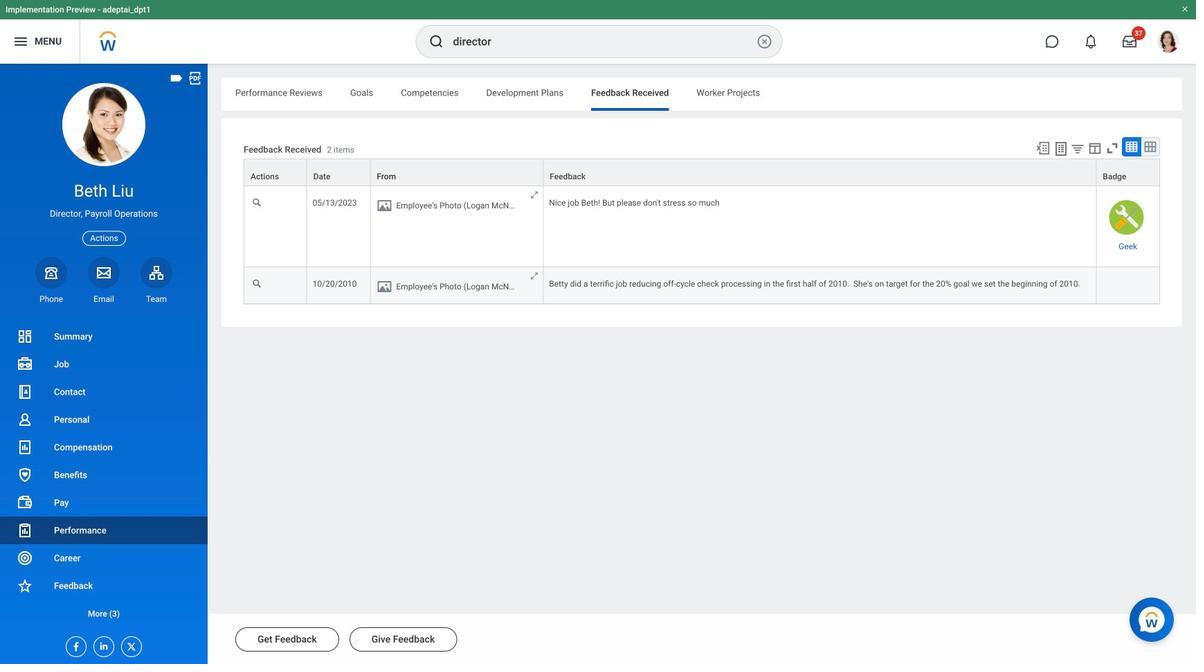 Task type: describe. For each thing, give the bounding box(es) containing it.
view printable version (pdf) image
[[188, 71, 203, 86]]

view team image
[[148, 264, 165, 281]]

badge image
[[1110, 200, 1144, 235]]

image image for grow image
[[376, 279, 393, 295]]

linkedin image
[[94, 637, 109, 652]]

click to view/edit grid preferences image
[[1088, 141, 1103, 156]]

grow image
[[529, 190, 540, 200]]

inbox large image
[[1123, 35, 1137, 48]]

expand table image
[[1144, 140, 1158, 154]]

search image
[[428, 33, 445, 50]]

export to excel image
[[1036, 141, 1051, 156]]

2 row from the top
[[244, 186, 1161, 267]]

3 row from the top
[[244, 267, 1161, 304]]

x image
[[122, 637, 137, 652]]

table image
[[1125, 140, 1139, 154]]

close environment banner image
[[1181, 5, 1190, 13]]

mail image
[[96, 264, 112, 281]]

pay image
[[17, 494, 33, 511]]

performance image
[[17, 522, 33, 539]]

profile logan mcneil image
[[1158, 30, 1180, 55]]

Search Workday  search field
[[453, 26, 754, 57]]

tag image
[[169, 71, 184, 86]]

1 row from the top
[[244, 159, 1161, 186]]



Task type: locate. For each thing, give the bounding box(es) containing it.
benefits image
[[17, 467, 33, 483]]

1 image image from the top
[[376, 197, 393, 214]]

compensation image
[[17, 439, 33, 456]]

justify image
[[12, 33, 29, 50]]

x circle image
[[756, 33, 773, 50]]

list
[[0, 323, 208, 627]]

facebook image
[[66, 637, 82, 652]]

email beth liu element
[[88, 293, 120, 305]]

feedback image
[[17, 577, 33, 594]]

0 vertical spatial image image
[[376, 197, 393, 214]]

row
[[244, 159, 1161, 186], [244, 186, 1161, 267], [244, 267, 1161, 304]]

contact image
[[17, 384, 33, 400]]

tab list
[[222, 78, 1183, 111]]

navigation pane region
[[0, 64, 208, 664]]

fullscreen image
[[1105, 141, 1120, 156]]

cell
[[371, 186, 544, 267], [371, 267, 544, 304], [1097, 267, 1161, 304]]

image image
[[376, 197, 393, 214], [376, 279, 393, 295]]

select to filter grid data image
[[1071, 141, 1086, 156]]

1 vertical spatial image image
[[376, 279, 393, 295]]

personal image
[[17, 411, 33, 428]]

career image
[[17, 550, 33, 566]]

notifications large image
[[1084, 35, 1098, 48]]

job image
[[17, 356, 33, 373]]

phone beth liu element
[[35, 293, 67, 305]]

banner
[[0, 0, 1197, 64]]

summary image
[[17, 328, 33, 345]]

toolbar
[[1030, 137, 1161, 159]]

grow image
[[529, 271, 540, 281]]

team beth liu element
[[141, 293, 172, 305]]

export to worksheets image
[[1053, 141, 1070, 157]]

2 image image from the top
[[376, 279, 393, 295]]

image image for grow icon
[[376, 197, 393, 214]]

phone image
[[42, 264, 61, 281]]



Task type: vqa. For each thing, say whether or not it's contained in the screenshot.
cell
yes



